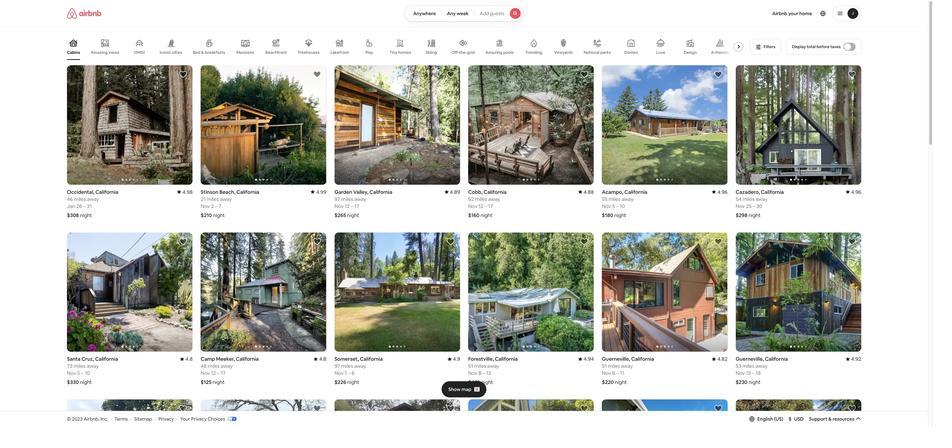 Task type: vqa. For each thing, say whether or not it's contained in the screenshot.


Task type: locate. For each thing, give the bounding box(es) containing it.
0 horizontal spatial 4.8 out of 5 average rating image
[[180, 356, 193, 362]]

display
[[792, 44, 806, 49]]

$125
[[201, 379, 211, 386]]

18
[[756, 370, 761, 376]]

31
[[87, 203, 92, 209]]

off-the-grid
[[451, 50, 475, 55]]

10 down the acampo,
[[620, 203, 625, 209]]

10 down cruz, at the left of page
[[85, 370, 90, 376]]

12 inside garden valley, california 97 miles away nov 12 – 17 $265 night
[[345, 203, 350, 209]]

4.8 left somerset,
[[319, 356, 326, 362]]

nov inside stinson beach, california 21 miles away nov 2 – 7 $210 night
[[201, 203, 210, 209]]

97 inside somerset, california 97 miles away nov 1 – 6 $226 night
[[334, 363, 340, 369]]

away down somerset,
[[354, 363, 366, 369]]

night down 8 at bottom
[[481, 379, 493, 386]]

choices
[[208, 416, 225, 422]]

privacy left your
[[159, 416, 174, 422]]

2 guerneville, from the left
[[736, 356, 764, 362]]

1 guerneville, from the left
[[602, 356, 630, 362]]

4.8 out of 5 average rating image left 'camp'
[[180, 356, 193, 362]]

night right "$330"
[[80, 379, 92, 386]]

4.96 out of 5 average rating image
[[846, 189, 861, 195]]

4.88
[[584, 189, 594, 195]]

0 horizontal spatial amazing
[[91, 50, 107, 55]]

1 horizontal spatial 17
[[354, 203, 359, 209]]

nov inside camp meeker, california 48 miles away nov 12 – 17 $125 night
[[201, 370, 210, 376]]

your
[[180, 416, 190, 422]]

away up 30
[[756, 196, 768, 202]]

1 97 from the top
[[334, 196, 340, 202]]

0 horizontal spatial &
[[201, 50, 204, 55]]

& for support
[[828, 416, 832, 422]]

1 4.96 from the left
[[717, 189, 728, 195]]

17 for 4.8
[[221, 370, 225, 376]]

miles inside garden valley, california 97 miles away nov 12 – 17 $265 night
[[341, 196, 353, 202]]

1 horizontal spatial 5
[[612, 203, 615, 209]]

night inside camp meeker, california 48 miles away nov 12 – 17 $125 night
[[213, 379, 225, 386]]

night down 31
[[80, 212, 92, 218]]

tiny homes
[[389, 50, 411, 55]]

nov inside cobb, california 62 miles away nov 12 – 17 $160 night
[[468, 203, 477, 209]]

©
[[67, 416, 71, 422]]

4.96 for cazadero, california 54 miles away nov 25 – 30 $298 night
[[851, 189, 861, 195]]

away down the acampo,
[[622, 196, 634, 202]]

– inside cazadero, california 54 miles away nov 25 – 30 $298 night
[[753, 203, 755, 209]]

0 horizontal spatial privacy
[[159, 416, 174, 422]]

– inside somerset, california 97 miles away nov 1 – 6 $226 night
[[348, 370, 350, 376]]

night down 11
[[615, 379, 627, 386]]

map
[[462, 386, 472, 392]]

add guests button
[[474, 5, 523, 22]]

0 horizontal spatial 4.8
[[185, 356, 193, 362]]

night inside cobb, california 62 miles away nov 12 – 17 $160 night
[[480, 212, 492, 218]]

nov inside guerneville, california 53 miles away nov 13 – 18 $230 night
[[736, 370, 745, 376]]

12 up $160
[[478, 203, 483, 209]]

0 vertical spatial 97
[[334, 196, 340, 202]]

night inside garden valley, california 97 miles away nov 12 – 17 $265 night
[[347, 212, 359, 218]]

nov down 48
[[201, 370, 210, 376]]

away down the beach,
[[220, 196, 232, 202]]

· left your
[[177, 416, 178, 422]]

0 horizontal spatial 6
[[351, 370, 354, 376]]

4.8 out of 5 average rating image
[[180, 356, 193, 362], [314, 356, 326, 362]]

& right bed on the top
[[201, 50, 204, 55]]

$298
[[736, 212, 747, 218]]

group
[[67, 34, 746, 60], [67, 65, 193, 185], [201, 65, 326, 185], [334, 65, 460, 185], [468, 65, 594, 185], [602, 65, 728, 185], [736, 65, 861, 185], [67, 233, 193, 352], [201, 233, 326, 352], [334, 233, 460, 352], [468, 233, 594, 352], [602, 233, 728, 352], [736, 233, 861, 352], [67, 400, 193, 427], [201, 400, 326, 427], [334, 400, 460, 427], [468, 400, 594, 427], [602, 400, 728, 427], [736, 400, 861, 427]]

privacy
[[159, 416, 174, 422], [191, 416, 207, 422]]

48
[[201, 363, 206, 369]]

$330
[[67, 379, 79, 386]]

night
[[80, 212, 92, 218], [213, 212, 225, 218], [480, 212, 492, 218], [614, 212, 626, 218], [347, 212, 359, 218], [749, 212, 761, 218], [80, 379, 92, 386], [213, 379, 225, 386], [481, 379, 493, 386], [615, 379, 627, 386], [347, 379, 359, 386], [749, 379, 761, 386]]

17 inside camp meeker, california 48 miles away nov 12 – 17 $125 night
[[221, 370, 225, 376]]

vineyards
[[554, 50, 573, 55]]

away down cruz, at the left of page
[[87, 363, 99, 369]]

night down 18
[[749, 379, 761, 386]]

away inside guerneville, california 53 miles away nov 13 – 18 $230 night
[[755, 363, 767, 369]]

None search field
[[405, 5, 523, 22]]

6 left 11
[[612, 370, 615, 376]]

parks
[[600, 50, 611, 55]]

california inside occidental, california 46 miles away jan 26 – 31 $308 night
[[95, 189, 118, 195]]

cazadero, california 54 miles away nov 25 – 30 $298 night
[[736, 189, 784, 218]]

© 2023 airbnb, inc. ·
[[67, 416, 112, 422]]

nov down 62
[[468, 203, 477, 209]]

guerneville, up 53
[[736, 356, 764, 362]]

luxe
[[656, 50, 665, 55]]

0 vertical spatial &
[[201, 50, 204, 55]]

0 horizontal spatial 17
[[221, 370, 225, 376]]

nov down the 55
[[602, 203, 611, 209]]

airbnb
[[772, 10, 787, 16]]

guerneville, for 51
[[602, 356, 630, 362]]

0 horizontal spatial guerneville,
[[602, 356, 630, 362]]

california inside cobb, california 62 miles away nov 12 – 17 $160 night
[[484, 189, 506, 195]]

1 horizontal spatial 51
[[602, 363, 607, 369]]

english (us) button
[[749, 416, 783, 422]]

night inside stinson beach, california 21 miles away nov 2 – 7 $210 night
[[213, 212, 225, 218]]

1 horizontal spatial 6
[[612, 370, 615, 376]]

inc.
[[100, 416, 108, 422]]

your privacy choices link
[[180, 416, 237, 422]]

$160
[[468, 212, 479, 218]]

0 horizontal spatial 5
[[77, 370, 80, 376]]

miles down somerset,
[[341, 363, 353, 369]]

62
[[468, 196, 474, 202]]

miles inside stinson beach, california 21 miles away nov 2 – 7 $210 night
[[207, 196, 219, 202]]

garden
[[334, 189, 352, 195]]

add to wishlist: guerneville, california image
[[714, 238, 722, 246], [848, 238, 856, 246]]

night down 7
[[213, 212, 225, 218]]

miles up "2"
[[207, 196, 219, 202]]

miles down 'camp'
[[208, 363, 220, 369]]

13 left 18
[[746, 370, 751, 376]]

–
[[83, 203, 86, 209], [215, 203, 217, 209], [484, 203, 487, 209], [616, 203, 619, 209], [351, 203, 353, 209], [753, 203, 755, 209], [81, 370, 84, 376], [217, 370, 219, 376], [482, 370, 485, 376], [616, 370, 619, 376], [348, 370, 350, 376], [752, 370, 754, 376]]

nov left 1
[[334, 370, 344, 376]]

nov down 54
[[736, 203, 745, 209]]

0 horizontal spatial 12
[[211, 370, 216, 376]]

camp
[[201, 356, 215, 362]]

night right $180
[[614, 212, 626, 218]]

– inside guerneville, california 51 miles away nov 6 – 11 $220 night
[[616, 370, 619, 376]]

1 horizontal spatial 12
[[345, 203, 350, 209]]

51
[[468, 363, 473, 369], [602, 363, 607, 369]]

1 13 from the left
[[486, 370, 491, 376]]

4.8 out of 5 average rating image for santa cruz, california 73 miles away nov 5 – 10 $330 night
[[180, 356, 193, 362]]

resources
[[833, 416, 855, 422]]

miles down the acampo,
[[609, 196, 621, 202]]

night down 30
[[749, 212, 761, 218]]

add to wishlist: cazadero, california image
[[848, 70, 856, 78]]

12 up the '$265'
[[345, 203, 350, 209]]

97 inside garden valley, california 97 miles away nov 12 – 17 $265 night
[[334, 196, 340, 202]]

away inside guerneville, california 51 miles away nov 6 – 11 $220 night
[[621, 363, 633, 369]]

2 4.8 from the left
[[319, 356, 326, 362]]

add to wishlist: cloverdale, california image
[[580, 405, 588, 413]]

– inside occidental, california 46 miles away jan 26 – 31 $308 night
[[83, 203, 86, 209]]

grid
[[467, 50, 475, 55]]

add to wishlist: valley springs, california image
[[447, 405, 455, 413]]

night inside somerset, california 97 miles away nov 1 – 6 $226 night
[[347, 379, 359, 386]]

away inside cazadero, california 54 miles away nov 25 – 30 $298 night
[[756, 196, 768, 202]]

0 horizontal spatial 51
[[468, 363, 473, 369]]

california inside guerneville, california 51 miles away nov 6 – 11 $220 night
[[631, 356, 654, 362]]

play
[[365, 50, 373, 55]]

0 horizontal spatial 10
[[85, 370, 90, 376]]

california inside acampo, california 55 miles away nov 5 – 10 $180 night
[[624, 189, 647, 195]]

97 down somerset,
[[334, 363, 340, 369]]

– inside the forestville, california 51 miles away nov 8 – 13 $485 night
[[482, 370, 485, 376]]

3 · from the left
[[155, 416, 156, 422]]

51 for forestville, california
[[468, 363, 473, 369]]

6 inside guerneville, california 51 miles away nov 6 – 11 $220 night
[[612, 370, 615, 376]]

$485
[[468, 379, 480, 386]]

4.8 for santa cruz, california 73 miles away nov 5 – 10 $330 night
[[185, 356, 193, 362]]

17 for 4.89
[[354, 203, 359, 209]]

away up 11
[[621, 363, 633, 369]]

2 horizontal spatial 12
[[478, 203, 483, 209]]

0 vertical spatial 10
[[620, 203, 625, 209]]

6
[[612, 370, 615, 376], [351, 370, 354, 376]]

santa cruz, california 73 miles away nov 5 – 10 $330 night
[[67, 356, 118, 386]]

1 vertical spatial 5
[[77, 370, 80, 376]]

51 inside guerneville, california 51 miles away nov 6 – 11 $220 night
[[602, 363, 607, 369]]

12
[[478, 203, 483, 209], [345, 203, 350, 209], [211, 370, 216, 376]]

1 4.8 out of 5 average rating image from the left
[[180, 356, 193, 362]]

1 horizontal spatial add to wishlist: guerneville, california image
[[848, 238, 856, 246]]

miles down santa
[[74, 363, 86, 369]]

97 down garden
[[334, 196, 340, 202]]

(us)
[[774, 416, 783, 422]]

miles up 11
[[608, 363, 620, 369]]

1 horizontal spatial 13
[[746, 370, 751, 376]]

0 horizontal spatial 13
[[486, 370, 491, 376]]

1 51 from the left
[[468, 363, 473, 369]]

miles up 26
[[74, 196, 86, 202]]

away down forestville,
[[487, 363, 499, 369]]

6 right 1
[[351, 370, 354, 376]]

homes
[[398, 50, 411, 55]]

5 up $180
[[612, 203, 615, 209]]

miles right 53
[[742, 363, 754, 369]]

51 up $220
[[602, 363, 607, 369]]

1 horizontal spatial 10
[[620, 203, 625, 209]]

any week button
[[441, 5, 474, 22]]

garden valley, california 97 miles away nov 12 – 17 $265 night
[[334, 189, 392, 218]]

4.92
[[851, 356, 861, 362]]

miles down cobb,
[[475, 196, 487, 202]]

show map
[[448, 386, 472, 392]]

12 inside camp meeker, california 48 miles away nov 12 – 17 $125 night
[[211, 370, 216, 376]]

51 inside the forestville, california 51 miles away nov 8 – 13 $485 night
[[468, 363, 473, 369]]

views
[[108, 50, 119, 55]]

2 add to wishlist: guerneville, california image from the left
[[848, 238, 856, 246]]

$
[[789, 416, 792, 422]]

0 horizontal spatial 4.96
[[717, 189, 728, 195]]

miles inside the forestville, california 51 miles away nov 8 – 13 $485 night
[[474, 363, 486, 369]]

nov inside somerset, california 97 miles away nov 1 – 6 $226 night
[[334, 370, 344, 376]]

night inside guerneville, california 53 miles away nov 13 – 18 $230 night
[[749, 379, 761, 386]]

4.8 out of 5 average rating image left somerset,
[[314, 356, 326, 362]]

amazing left pools
[[485, 50, 502, 55]]

night inside guerneville, california 51 miles away nov 6 – 11 $220 night
[[615, 379, 627, 386]]

nov inside garden valley, california 97 miles away nov 12 – 17 $265 night
[[334, 203, 344, 209]]

4.9
[[453, 356, 460, 362]]

4.89 out of 5 average rating image
[[444, 189, 460, 195]]

2 horizontal spatial 17
[[488, 203, 493, 209]]

away down meeker,
[[221, 363, 233, 369]]

add to wishlist: somerset, california image
[[447, 238, 455, 246]]

1 add to wishlist: guerneville, california image from the left
[[714, 238, 722, 246]]

2 4.96 from the left
[[851, 189, 861, 195]]

away right 62
[[488, 196, 500, 202]]

4.8
[[185, 356, 193, 362], [319, 356, 326, 362]]

away up 31
[[87, 196, 99, 202]]

5 inside the santa cruz, california 73 miles away nov 5 – 10 $330 night
[[77, 370, 80, 376]]

12 for 4.8
[[211, 370, 216, 376]]

2 4.8 out of 5 average rating image from the left
[[314, 356, 326, 362]]

· right terms "link"
[[130, 416, 132, 422]]

guerneville, up 11
[[602, 356, 630, 362]]

add to wishlist: tomales, california image
[[179, 405, 187, 413]]

night inside occidental, california 46 miles away jan 26 – 31 $308 night
[[80, 212, 92, 218]]

· right inc.
[[111, 416, 112, 422]]

51 down forestville,
[[468, 363, 473, 369]]

nov down 53
[[736, 370, 745, 376]]

guerneville, inside guerneville, california 53 miles away nov 13 – 18 $230 night
[[736, 356, 764, 362]]

add to wishlist: camp meeker, california image
[[313, 238, 321, 246]]

miles inside cazadero, california 54 miles away nov 25 – 30 $298 night
[[743, 196, 755, 202]]

privacy right your
[[191, 416, 207, 422]]

night right $226
[[347, 379, 359, 386]]

$ usd
[[789, 416, 804, 422]]

guerneville, inside guerneville, california 51 miles away nov 6 – 11 $220 night
[[602, 356, 630, 362]]

1 privacy from the left
[[159, 416, 174, 422]]

1 vertical spatial &
[[828, 416, 832, 422]]

trending
[[525, 50, 542, 55]]

17 inside cobb, california 62 miles away nov 12 – 17 $160 night
[[488, 203, 493, 209]]

10 inside the santa cruz, california 73 miles away nov 5 – 10 $330 night
[[85, 370, 90, 376]]

nov
[[201, 203, 210, 209], [468, 203, 477, 209], [602, 203, 611, 209], [334, 203, 344, 209], [736, 203, 745, 209], [67, 370, 76, 376], [201, 370, 210, 376], [468, 370, 477, 376], [602, 370, 611, 376], [334, 370, 344, 376], [736, 370, 745, 376]]

nov left 8 at bottom
[[468, 370, 477, 376]]

4.96
[[717, 189, 728, 195], [851, 189, 861, 195]]

nov left "2"
[[201, 203, 210, 209]]

0 vertical spatial 5
[[612, 203, 615, 209]]

away inside stinson beach, california 21 miles away nov 2 – 7 $210 night
[[220, 196, 232, 202]]

miles down garden
[[341, 196, 353, 202]]

2 97 from the top
[[334, 363, 340, 369]]

anywhere
[[413, 10, 436, 16]]

add to wishlist: cobb, california image
[[580, 70, 588, 78]]

iconic cities
[[160, 50, 182, 55]]

1 horizontal spatial 4.8 out of 5 average rating image
[[314, 356, 326, 362]]

miles
[[74, 196, 86, 202], [207, 196, 219, 202], [475, 196, 487, 202], [609, 196, 621, 202], [341, 196, 353, 202], [743, 196, 755, 202], [74, 363, 86, 369], [208, 363, 220, 369], [474, 363, 486, 369], [608, 363, 620, 369], [341, 363, 353, 369], [742, 363, 754, 369]]

4 · from the left
[[177, 416, 178, 422]]

add to wishlist: forestville, california image
[[580, 238, 588, 246]]

away down valley,
[[354, 196, 366, 202]]

2 13 from the left
[[746, 370, 751, 376]]

2 6 from the left
[[351, 370, 354, 376]]

support
[[809, 416, 827, 422]]

nov down 73
[[67, 370, 76, 376]]

nov up the '$265'
[[334, 203, 344, 209]]

0 horizontal spatial add to wishlist: guerneville, california image
[[714, 238, 722, 246]]

17 inside garden valley, california 97 miles away nov 12 – 17 $265 night
[[354, 203, 359, 209]]

2 privacy from the left
[[191, 416, 207, 422]]

2 · from the left
[[130, 416, 132, 422]]

terms · sitemap · privacy ·
[[114, 416, 178, 422]]

miles inside occidental, california 46 miles away jan 26 – 31 $308 night
[[74, 196, 86, 202]]

cabins
[[67, 50, 80, 55]]

1 horizontal spatial guerneville,
[[736, 356, 764, 362]]

away inside camp meeker, california 48 miles away nov 12 – 17 $125 night
[[221, 363, 233, 369]]

1 4.8 from the left
[[185, 356, 193, 362]]

away inside the forestville, california 51 miles away nov 8 – 13 $485 night
[[487, 363, 499, 369]]

1 vertical spatial 97
[[334, 363, 340, 369]]

1 horizontal spatial 4.96
[[851, 189, 861, 195]]

5 up "$330"
[[77, 370, 80, 376]]

the-
[[459, 50, 467, 55]]

4.8 left 'camp'
[[185, 356, 193, 362]]

97
[[334, 196, 340, 202], [334, 363, 340, 369]]

& right support
[[828, 416, 832, 422]]

1 horizontal spatial &
[[828, 416, 832, 422]]

away up 18
[[755, 363, 767, 369]]

1 horizontal spatial 4.8
[[319, 356, 326, 362]]

nov inside guerneville, california 51 miles away nov 6 – 11 $220 night
[[602, 370, 611, 376]]

support & resources
[[809, 416, 855, 422]]

$265
[[334, 212, 346, 218]]

12 up $125
[[211, 370, 216, 376]]

– inside cobb, california 62 miles away nov 12 – 17 $160 night
[[484, 203, 487, 209]]

miles up "25"
[[743, 196, 755, 202]]

1 6 from the left
[[612, 370, 615, 376]]

46
[[67, 196, 73, 202]]

anywhere button
[[405, 5, 442, 22]]

add to wishlist: guerneville, california image for 4.82
[[714, 238, 722, 246]]

night right $125
[[213, 379, 225, 386]]

treehouses
[[297, 50, 319, 55]]

miles inside camp meeker, california 48 miles away nov 12 – 17 $125 night
[[208, 363, 220, 369]]

· left privacy link
[[155, 416, 156, 422]]

occidental, california 46 miles away jan 26 – 31 $308 night
[[67, 189, 118, 218]]

4.89
[[450, 189, 460, 195]]

night right $160
[[480, 212, 492, 218]]

domes
[[624, 50, 638, 55]]

1 horizontal spatial privacy
[[191, 416, 207, 422]]

miles up 8 at bottom
[[474, 363, 486, 369]]

night right the '$265'
[[347, 212, 359, 218]]

amazing left views
[[91, 50, 107, 55]]

1 vertical spatial 10
[[85, 370, 90, 376]]

nov inside acampo, california 55 miles away nov 5 – 10 $180 night
[[602, 203, 611, 209]]

10
[[620, 203, 625, 209], [85, 370, 90, 376]]

2 51 from the left
[[602, 363, 607, 369]]

1 · from the left
[[111, 416, 112, 422]]

breakfasts
[[205, 50, 225, 55]]

13 right 8 at bottom
[[486, 370, 491, 376]]

off-
[[451, 50, 459, 55]]

26
[[76, 203, 82, 209]]

nov up $220
[[602, 370, 611, 376]]

any
[[447, 10, 456, 16]]

1 horizontal spatial amazing
[[485, 50, 502, 55]]

nov inside the forestville, california 51 miles away nov 8 – 13 $485 night
[[468, 370, 477, 376]]



Task type: describe. For each thing, give the bounding box(es) containing it.
frames
[[715, 50, 729, 55]]

$226
[[334, 379, 346, 386]]

cazadero,
[[736, 189, 760, 195]]

airbnb your home link
[[768, 6, 816, 21]]

english (us)
[[757, 416, 783, 422]]

your privacy choices
[[180, 416, 225, 422]]

california inside stinson beach, california 21 miles away nov 2 – 7 $210 night
[[236, 189, 259, 195]]

pools
[[503, 50, 514, 55]]

13 inside guerneville, california 53 miles away nov 13 – 18 $230 night
[[746, 370, 751, 376]]

sitemap link
[[134, 416, 152, 422]]

california inside somerset, california 97 miles away nov 1 – 6 $226 night
[[360, 356, 383, 362]]

4.98 out of 5 average rating image
[[177, 189, 193, 195]]

4.82
[[717, 356, 728, 362]]

nov inside cazadero, california 54 miles away nov 25 – 30 $298 night
[[736, 203, 745, 209]]

guerneville, california 51 miles away nov 6 – 11 $220 night
[[602, 356, 654, 386]]

california inside the santa cruz, california 73 miles away nov 5 – 10 $330 night
[[95, 356, 118, 362]]

jan
[[67, 203, 75, 209]]

cobb, california 62 miles away nov 12 – 17 $160 night
[[468, 189, 506, 218]]

– inside garden valley, california 97 miles away nov 12 – 17 $265 night
[[351, 203, 353, 209]]

beach,
[[219, 189, 235, 195]]

display total before taxes
[[792, 44, 841, 49]]

55
[[602, 196, 607, 202]]

away inside acampo, california 55 miles away nov 5 – 10 $180 night
[[622, 196, 634, 202]]

add to wishlist: santa cruz, california image
[[179, 238, 187, 246]]

group containing amazing views
[[67, 34, 746, 60]]

acampo,
[[602, 189, 623, 195]]

add to wishlist: guerneville, california image for 4.92
[[848, 238, 856, 246]]

before
[[817, 44, 830, 49]]

51 for guerneville, california
[[602, 363, 607, 369]]

filters
[[764, 44, 775, 49]]

stinson beach, california 21 miles away nov 2 – 7 $210 night
[[201, 189, 259, 218]]

nov inside the santa cruz, california 73 miles away nov 5 – 10 $330 night
[[67, 370, 76, 376]]

california inside camp meeker, california 48 miles away nov 12 – 17 $125 night
[[236, 356, 259, 362]]

miles inside acampo, california 55 miles away nov 5 – 10 $180 night
[[609, 196, 621, 202]]

mansions
[[236, 50, 254, 55]]

– inside stinson beach, california 21 miles away nov 2 – 7 $210 night
[[215, 203, 217, 209]]

10 inside acampo, california 55 miles away nov 5 – 10 $180 night
[[620, 203, 625, 209]]

$230
[[736, 379, 747, 386]]

national
[[584, 50, 599, 55]]

airbnb your home
[[772, 10, 812, 16]]

guerneville, california 53 miles away nov 13 – 18 $230 night
[[736, 356, 788, 386]]

miles inside guerneville, california 53 miles away nov 13 – 18 $230 night
[[742, 363, 754, 369]]

– inside acampo, california 55 miles away nov 5 – 10 $180 night
[[616, 203, 619, 209]]

profile element
[[531, 0, 861, 27]]

2023
[[72, 416, 83, 422]]

miles inside somerset, california 97 miles away nov 1 – 6 $226 night
[[341, 363, 353, 369]]

away inside the santa cruz, california 73 miles away nov 5 – 10 $330 night
[[87, 363, 99, 369]]

usd
[[794, 416, 804, 422]]

cruz,
[[81, 356, 94, 362]]

night inside the santa cruz, california 73 miles away nov 5 – 10 $330 night
[[80, 379, 92, 386]]

amazing pools
[[485, 50, 514, 55]]

amazing for amazing pools
[[485, 50, 502, 55]]

4.94 out of 5 average rating image
[[578, 356, 594, 362]]

away inside somerset, california 97 miles away nov 1 – 6 $226 night
[[354, 363, 366, 369]]

valley,
[[353, 189, 368, 195]]

omg!
[[134, 50, 145, 55]]

california inside guerneville, california 53 miles away nov 13 – 18 $230 night
[[765, 356, 788, 362]]

airbnb,
[[84, 416, 99, 422]]

amazing for amazing views
[[91, 50, 107, 55]]

forestville,
[[468, 356, 494, 362]]

4.9 out of 5 average rating image
[[447, 356, 460, 362]]

none search field containing anywhere
[[405, 5, 523, 22]]

camp meeker, california 48 miles away nov 12 – 17 $125 night
[[201, 356, 259, 386]]

a-
[[711, 50, 715, 55]]

california inside the forestville, california 51 miles away nov 8 – 13 $485 night
[[495, 356, 518, 362]]

night inside the forestville, california 51 miles away nov 8 – 13 $485 night
[[481, 379, 493, 386]]

73
[[67, 363, 72, 369]]

4.96 for acampo, california 55 miles away nov 5 – 10 $180 night
[[717, 189, 728, 195]]

miles inside the santa cruz, california 73 miles away nov 5 – 10 $330 night
[[74, 363, 86, 369]]

occidental,
[[67, 189, 94, 195]]

acampo, california 55 miles away nov 5 – 10 $180 night
[[602, 189, 647, 218]]

4.82 out of 5 average rating image
[[712, 356, 728, 362]]

cobb,
[[468, 189, 483, 195]]

4.99 out of 5 average rating image
[[311, 189, 326, 195]]

30
[[756, 203, 762, 209]]

– inside the santa cruz, california 73 miles away nov 5 – 10 $330 night
[[81, 370, 84, 376]]

4.88 out of 5 average rating image
[[578, 189, 594, 195]]

santa
[[67, 356, 80, 362]]

add to wishlist: occidental, california image
[[179, 70, 187, 78]]

add to wishlist: garden valley, california image
[[447, 70, 455, 78]]

show map button
[[442, 381, 486, 397]]

add to wishlist: valley springs, california image
[[313, 405, 321, 413]]

– inside camp meeker, california 48 miles away nov 12 – 17 $125 night
[[217, 370, 219, 376]]

english
[[757, 416, 773, 422]]

night inside acampo, california 55 miles away nov 5 – 10 $180 night
[[614, 212, 626, 218]]

add to wishlist: los gatos, california image
[[714, 405, 722, 413]]

11
[[620, 370, 624, 376]]

california inside garden valley, california 97 miles away nov 12 – 17 $265 night
[[369, 189, 392, 195]]

a-frames
[[711, 50, 729, 55]]

5 inside acampo, california 55 miles away nov 5 – 10 $180 night
[[612, 203, 615, 209]]

7
[[218, 203, 221, 209]]

california inside cazadero, california 54 miles away nov 25 – 30 $298 night
[[761, 189, 784, 195]]

4.92 out of 5 average rating image
[[846, 356, 861, 362]]

2
[[211, 203, 214, 209]]

12 inside cobb, california 62 miles away nov 12 – 17 $160 night
[[478, 203, 483, 209]]

tiny
[[389, 50, 397, 55]]

add to wishlist: acampo, california image
[[714, 70, 722, 78]]

4.8 out of 5 average rating image for camp meeker, california 48 miles away nov 12 – 17 $125 night
[[314, 356, 326, 362]]

away inside garden valley, california 97 miles away nov 12 – 17 $265 night
[[354, 196, 366, 202]]

night inside cazadero, california 54 miles away nov 25 – 30 $298 night
[[749, 212, 761, 218]]

53
[[736, 363, 741, 369]]

design
[[684, 50, 697, 55]]

display total before taxes button
[[786, 39, 861, 55]]

miles inside guerneville, california 51 miles away nov 6 – 11 $220 night
[[608, 363, 620, 369]]

8
[[478, 370, 481, 376]]

4.96 out of 5 average rating image
[[712, 189, 728, 195]]

home
[[799, 10, 812, 16]]

6 inside somerset, california 97 miles away nov 1 – 6 $226 night
[[351, 370, 354, 376]]

54
[[736, 196, 741, 202]]

12 for 4.89
[[345, 203, 350, 209]]

privacy link
[[159, 416, 174, 422]]

add to wishlist: stinson beach, california image
[[313, 70, 321, 78]]

13 inside the forestville, california 51 miles away nov 8 – 13 $485 night
[[486, 370, 491, 376]]

add to wishlist: watsonville, california image
[[848, 405, 856, 413]]

forestville, california 51 miles away nov 8 – 13 $485 night
[[468, 356, 518, 386]]

$220
[[602, 379, 614, 386]]

4.8 for camp meeker, california 48 miles away nov 12 – 17 $125 night
[[319, 356, 326, 362]]

guests
[[490, 10, 505, 16]]

skiing
[[426, 50, 437, 55]]

show
[[448, 386, 461, 392]]

miles inside cobb, california 62 miles away nov 12 – 17 $160 night
[[475, 196, 487, 202]]

– inside guerneville, california 53 miles away nov 13 – 18 $230 night
[[752, 370, 754, 376]]

guerneville, for 53
[[736, 356, 764, 362]]

filters button
[[750, 39, 781, 55]]

away inside cobb, california 62 miles away nov 12 – 17 $160 night
[[488, 196, 500, 202]]

$180
[[602, 212, 613, 218]]

lakefront
[[330, 50, 349, 55]]

stinson
[[201, 189, 218, 195]]

& for bed
[[201, 50, 204, 55]]

add guests
[[480, 10, 505, 16]]

$308
[[67, 212, 79, 218]]

cities
[[172, 50, 182, 55]]

away inside occidental, california 46 miles away jan 26 – 31 $308 night
[[87, 196, 99, 202]]

iconic
[[160, 50, 171, 55]]

sitemap
[[134, 416, 152, 422]]

week
[[457, 10, 469, 16]]



